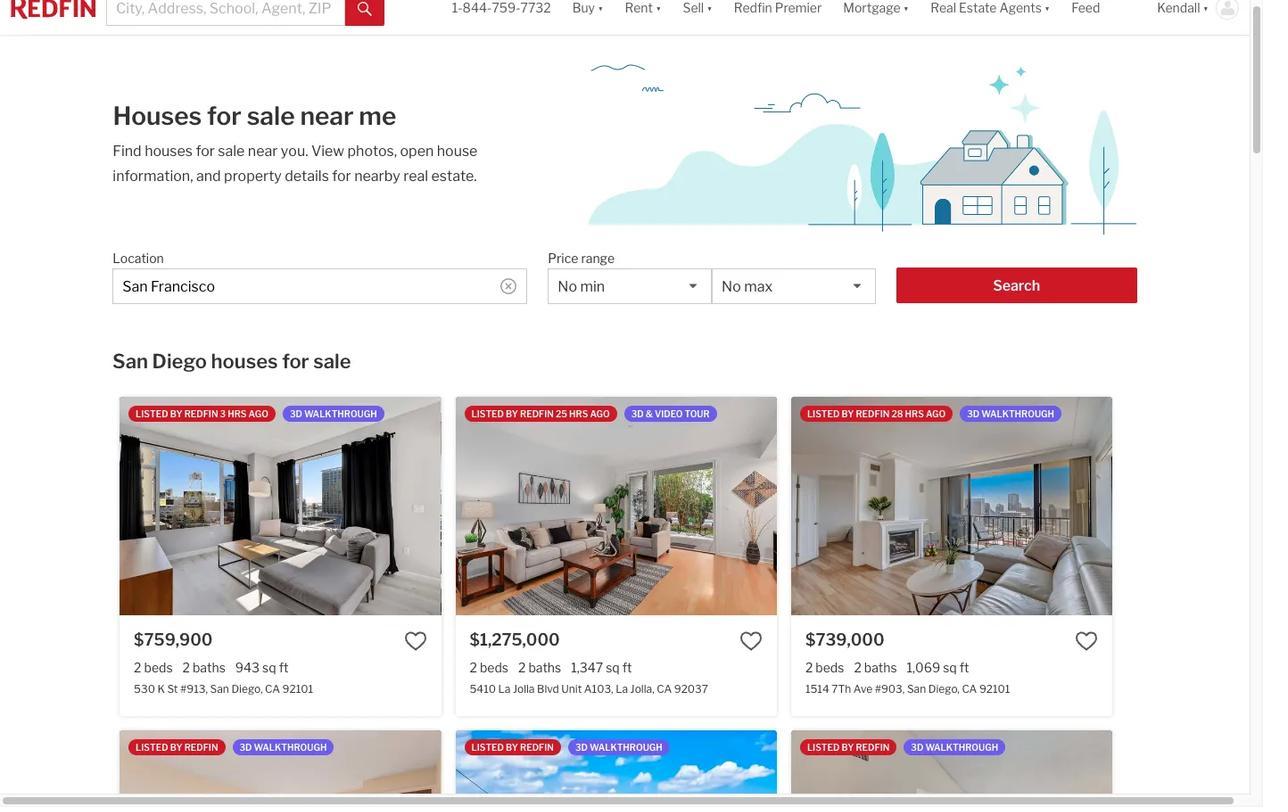 Task type: vqa. For each thing, say whether or not it's contained in the screenshot.
the 5410
yes



Task type: describe. For each thing, give the bounding box(es) containing it.
listed for 2nd photo of 5410 la jolla blvd unit a103, la jolla, ca 92037 from right
[[472, 409, 504, 419]]

redfin left 28
[[856, 409, 890, 419]]

houses
[[113, 101, 202, 131]]

5410 la jolla blvd unit a103, la jolla, ca 92037
[[470, 683, 709, 696]]

open
[[400, 143, 434, 160]]

ago for $1,275,000
[[590, 409, 610, 419]]

favorite button image for $759,900
[[404, 630, 427, 653]]

by for 2nd photo of 5410 la jolla blvd unit a103, la jolla, ca 92037 from right
[[506, 409, 518, 419]]

property
[[224, 168, 282, 185]]

7th
[[832, 683, 852, 696]]

information,
[[113, 168, 193, 185]]

$739,000
[[806, 631, 885, 650]]

1 photo of 4417 carling dr, san diego, ca 92115 image from the left
[[456, 731, 777, 808]]

92101 for $739,000
[[980, 683, 1011, 696]]

sell ▾
[[683, 0, 713, 16]]

2 beds for $1,275,000
[[470, 660, 509, 676]]

unit
[[562, 683, 582, 696]]

real estate agents ▾ link
[[931, 0, 1051, 35]]

3d down 1514 7th ave #903, san diego, ca 92101
[[911, 743, 924, 753]]

kendall ▾
[[1158, 0, 1209, 16]]

#913,
[[180, 683, 208, 696]]

redfin for first photo of 1825 bayview heights dr #98, san diego, ca 92105
[[184, 743, 218, 753]]

rent ▾
[[625, 0, 662, 16]]

listed by redfin for first photo of 1825 bayview heights dr #98, san diego, ca 92105
[[136, 743, 218, 753]]

price
[[548, 251, 579, 266]]

hrs for $759,900
[[228, 409, 247, 419]]

listed for first photo of 1825 bayview heights dr #98, san diego, ca 92105
[[136, 743, 168, 753]]

by for 2nd photo of 530 k st #913, san diego, ca 92101 from right
[[170, 409, 183, 419]]

3 2 from the left
[[470, 660, 477, 676]]

real
[[931, 0, 957, 16]]

for inside view photos, open house information, and property details for nearby real estate.
[[332, 168, 351, 185]]

search input image
[[501, 278, 517, 294]]

3d for first photo of 4417 carling dr, san diego, ca 92115 from right
[[576, 743, 588, 753]]

530
[[134, 683, 155, 696]]

1 photo of 1514 7th ave #903, san diego, ca 92101 image from the left
[[791, 397, 1113, 616]]

1-844-759-7732
[[452, 0, 551, 16]]

▾ for buy ▾
[[598, 0, 604, 16]]

no min
[[558, 278, 605, 295]]

1,069 sq ft
[[907, 660, 970, 676]]

rent ▾ button
[[614, 0, 672, 35]]

943
[[235, 660, 260, 676]]

details
[[285, 168, 329, 185]]

ave
[[854, 683, 873, 696]]

walkthrough for first photo of 1825 bayview heights dr #98, san diego, ca 92105 from right
[[254, 743, 327, 753]]

0 vertical spatial sale
[[247, 101, 295, 131]]

listed down the 1514
[[808, 743, 840, 753]]

listed for second photo of 4417 carling dr, san diego, ca 92115 from the right
[[472, 743, 504, 753]]

3d & video tour
[[632, 409, 710, 419]]

location
[[113, 251, 164, 266]]

jolla
[[513, 683, 535, 696]]

a103,
[[584, 683, 614, 696]]

no for no min
[[558, 278, 577, 295]]

&
[[646, 409, 653, 419]]

san for $739,000
[[908, 683, 927, 696]]

hrs for $1,275,000
[[569, 409, 588, 419]]

listed for 2nd photo of 530 k st #913, san diego, ca 92101 from right
[[136, 409, 168, 419]]

k
[[157, 683, 165, 696]]

2 2 from the left
[[183, 660, 190, 676]]

1 photo of 7912 hemphill dr, san diego, ca 92126 image from the left
[[791, 731, 1113, 808]]

st
[[167, 683, 178, 696]]

1,069
[[907, 660, 941, 676]]

estate
[[959, 0, 997, 16]]

sell
[[683, 0, 704, 16]]

redfin for 2nd photo of 5410 la jolla blvd unit a103, la jolla, ca 92037 from right
[[520, 409, 554, 419]]

listed left 28
[[808, 409, 840, 419]]

by down 7th
[[842, 743, 854, 753]]

redfin down ave
[[856, 743, 890, 753]]

1,347
[[571, 660, 603, 676]]

diego, for $739,000
[[929, 683, 960, 696]]

listed by redfin for second photo of 4417 carling dr, san diego, ca 92115 from the right
[[472, 743, 554, 753]]

premier
[[775, 0, 822, 16]]

buy ▾ button
[[573, 0, 604, 35]]

and
[[196, 168, 221, 185]]

mortgage ▾ button
[[833, 0, 920, 35]]

0 horizontal spatial san
[[113, 350, 148, 373]]

favorite button checkbox
[[1076, 630, 1099, 653]]

favorite button image for $739,000
[[1076, 630, 1099, 653]]

search button
[[897, 268, 1137, 303]]

video
[[655, 409, 683, 419]]

max
[[744, 278, 773, 295]]

4 2 from the left
[[518, 660, 526, 676]]

by for second photo of 4417 carling dr, san diego, ca 92115 from the right
[[506, 743, 518, 753]]

redfin for 2nd photo of 530 k st #913, san diego, ca 92101 from right
[[184, 409, 218, 419]]

1 horizontal spatial houses
[[211, 350, 278, 373]]

7732
[[521, 0, 551, 16]]

ago for $739,000
[[926, 409, 946, 419]]

0 horizontal spatial houses
[[145, 143, 193, 160]]

view photos, open house information, and property details for nearby real estate.
[[113, 143, 478, 185]]

92101 for $759,900
[[282, 683, 313, 696]]

▾ for rent ▾
[[656, 0, 662, 16]]

2 baths for $759,900
[[183, 660, 226, 676]]

find houses for sale near you.
[[113, 143, 311, 160]]

clear input button
[[501, 278, 517, 294]]

houses for sale near me
[[113, 101, 396, 131]]

2 photo of 530 k st #913, san diego, ca 92101 image from the left
[[441, 397, 763, 616]]

ca for $759,900
[[265, 683, 280, 696]]

kendall
[[1158, 0, 1201, 16]]

2 baths for $1,275,000
[[518, 660, 562, 676]]

real estate agents ▾ button
[[920, 0, 1061, 35]]

1514
[[806, 683, 830, 696]]

3d for first photo of 530 k st #913, san diego, ca 92101 from the right
[[290, 409, 302, 419]]

1-844-759-7732 link
[[452, 0, 551, 16]]

#903,
[[875, 683, 905, 696]]

3d for 1st photo of 5410 la jolla blvd unit a103, la jolla, ca 92037 from right
[[632, 409, 644, 419]]

25
[[556, 409, 568, 419]]

2 photo of 5410 la jolla blvd unit a103, la jolla, ca 92037 image from the left
[[777, 397, 1098, 616]]

1514 7th ave #903, san diego, ca 92101
[[806, 683, 1011, 696]]

submit search image
[[358, 2, 372, 16]]

1 vertical spatial city, address, school, agent, zip search field
[[113, 269, 528, 304]]

28
[[892, 409, 904, 419]]

buy ▾
[[573, 0, 604, 16]]

530 k st #913, san diego, ca 92101
[[134, 683, 313, 696]]

diego
[[152, 350, 207, 373]]

min
[[580, 278, 605, 295]]

find
[[113, 143, 142, 160]]

feed
[[1072, 0, 1101, 16]]

1-
[[452, 0, 463, 16]]

estate.
[[431, 168, 477, 185]]

2 photo of 1514 7th ave #903, san diego, ca 92101 image from the left
[[1113, 397, 1264, 616]]



Task type: locate. For each thing, give the bounding box(es) containing it.
1 beds from the left
[[144, 660, 173, 676]]

photo of 5410 la jolla blvd unit a103, la jolla, ca 92037 image
[[456, 397, 777, 616], [777, 397, 1098, 616]]

0 horizontal spatial ago
[[249, 409, 269, 419]]

ago
[[249, 409, 269, 419], [590, 409, 610, 419], [926, 409, 946, 419]]

1 horizontal spatial favorite button image
[[740, 630, 763, 653]]

1 baths from the left
[[193, 660, 226, 676]]

3d right 3
[[290, 409, 302, 419]]

2 baths up #913,
[[183, 660, 226, 676]]

real estate agents ▾
[[931, 0, 1051, 16]]

ft for $759,900
[[279, 660, 289, 676]]

1 horizontal spatial ft
[[623, 660, 632, 676]]

2 horizontal spatial baths
[[865, 660, 897, 676]]

listed down 530
[[136, 743, 168, 753]]

san for $759,900
[[210, 683, 229, 696]]

5 2 from the left
[[806, 660, 813, 676]]

1,347 sq ft
[[571, 660, 632, 676]]

baths for $1,275,000
[[529, 660, 562, 676]]

near
[[300, 101, 354, 131], [248, 143, 278, 160]]

2 no from the left
[[722, 278, 741, 295]]

6 2 from the left
[[854, 660, 862, 676]]

1 la from the left
[[498, 683, 511, 696]]

photo of 1825 bayview heights dr #98, san diego, ca 92105 image
[[120, 731, 441, 808], [441, 731, 763, 808]]

san left diego on the top left of the page
[[113, 350, 148, 373]]

photo of 4417 carling dr, san diego, ca 92115 image down a103,
[[456, 731, 777, 808]]

sq for $739,000
[[943, 660, 957, 676]]

san right #913,
[[210, 683, 229, 696]]

2 up 5410
[[470, 660, 477, 676]]

favorite button image
[[404, 630, 427, 653], [740, 630, 763, 653], [1076, 630, 1099, 653]]

1 horizontal spatial listed by redfin
[[472, 743, 554, 753]]

beds for $759,900
[[144, 660, 173, 676]]

ago right 3
[[249, 409, 269, 419]]

2 horizontal spatial sale
[[313, 350, 351, 373]]

real
[[404, 168, 428, 185]]

hrs right 3
[[228, 409, 247, 419]]

2 up the 1514
[[806, 660, 813, 676]]

▾ right buy
[[598, 0, 604, 16]]

me
[[359, 101, 396, 131]]

▾ right kendall
[[1203, 0, 1209, 16]]

0 vertical spatial city, address, school, agent, zip search field
[[106, 0, 346, 26]]

rent
[[625, 0, 653, 16]]

no left min at the left
[[558, 278, 577, 295]]

beds up 5410
[[480, 660, 509, 676]]

ft up the jolla, in the bottom of the page
[[623, 660, 632, 676]]

beds
[[144, 660, 173, 676], [480, 660, 509, 676], [816, 660, 845, 676]]

2 beds up the 1514
[[806, 660, 845, 676]]

ago for $759,900
[[249, 409, 269, 419]]

0 horizontal spatial 92101
[[282, 683, 313, 696]]

sq right 1,347
[[606, 660, 620, 676]]

2 horizontal spatial favorite button image
[[1076, 630, 1099, 653]]

2 horizontal spatial ft
[[960, 660, 970, 676]]

1 photo of 530 k st #913, san diego, ca 92101 image from the left
[[120, 397, 441, 616]]

1 photo of 1825 bayview heights dr #98, san diego, ca 92105 image from the left
[[120, 731, 441, 808]]

3 ft from the left
[[960, 660, 970, 676]]

1 vertical spatial sale
[[218, 143, 245, 160]]

▾ right "rent"
[[656, 0, 662, 16]]

2 up #913,
[[183, 660, 190, 676]]

3d down 5410 la jolla blvd unit a103, la jolla, ca 92037
[[576, 743, 588, 753]]

listed by redfin down "jolla"
[[472, 743, 554, 753]]

2 baths up blvd
[[518, 660, 562, 676]]

redfin
[[184, 409, 218, 419], [520, 409, 554, 419], [856, 409, 890, 419], [184, 743, 218, 753], [520, 743, 554, 753], [856, 743, 890, 753]]

photo of 4417 carling dr, san diego, ca 92115 image down 1514 7th ave #903, san diego, ca 92101
[[777, 731, 1098, 808]]

buy
[[573, 0, 595, 16]]

diego, for $759,900
[[232, 683, 263, 696]]

ago right 25
[[590, 409, 610, 419]]

diego, down 1,069 sq ft
[[929, 683, 960, 696]]

2 vertical spatial sale
[[313, 350, 351, 373]]

no for no max
[[722, 278, 741, 295]]

photo of 530 k st #913, san diego, ca 92101 image
[[120, 397, 441, 616], [441, 397, 763, 616]]

tour
[[685, 409, 710, 419]]

3 sq from the left
[[943, 660, 957, 676]]

san
[[113, 350, 148, 373], [210, 683, 229, 696], [908, 683, 927, 696]]

1 hrs from the left
[[228, 409, 247, 419]]

la left "jolla"
[[498, 683, 511, 696]]

search
[[993, 277, 1041, 294]]

photo of 7912 hemphill dr, san diego, ca 92126 image
[[791, 731, 1113, 808], [1113, 731, 1264, 808]]

no left max
[[722, 278, 741, 295]]

1 horizontal spatial ago
[[590, 409, 610, 419]]

6 ▾ from the left
[[1203, 0, 1209, 16]]

1 horizontal spatial near
[[300, 101, 354, 131]]

2 up 530
[[134, 660, 141, 676]]

2 listed by redfin from the left
[[472, 743, 554, 753]]

baths up blvd
[[529, 660, 562, 676]]

City, Address, School, Agent, ZIP search field
[[106, 0, 346, 26], [113, 269, 528, 304]]

listed by redfin 3 hrs ago
[[136, 409, 269, 419]]

1 horizontal spatial no
[[722, 278, 741, 295]]

range
[[581, 251, 615, 266]]

▾ right the sell
[[707, 0, 713, 16]]

2 diego, from the left
[[929, 683, 960, 696]]

0 horizontal spatial diego,
[[232, 683, 263, 696]]

2 horizontal spatial listed by redfin
[[808, 743, 890, 753]]

2 favorite button checkbox from the left
[[740, 630, 763, 653]]

2 beds up k
[[134, 660, 173, 676]]

3 baths from the left
[[865, 660, 897, 676]]

1 sq from the left
[[262, 660, 276, 676]]

ft right 943
[[279, 660, 289, 676]]

you.
[[281, 143, 308, 160]]

2 horizontal spatial ago
[[926, 409, 946, 419]]

2 favorite button image from the left
[[740, 630, 763, 653]]

92101
[[282, 683, 313, 696], [980, 683, 1011, 696]]

la left the jolla, in the bottom of the page
[[616, 683, 628, 696]]

0 horizontal spatial no
[[558, 278, 577, 295]]

by left 28
[[842, 409, 854, 419]]

nearby
[[354, 168, 401, 185]]

3d left '&'
[[632, 409, 644, 419]]

ca down 1,069 sq ft
[[962, 683, 977, 696]]

diego, down 943
[[232, 683, 263, 696]]

walkthrough
[[304, 409, 377, 419], [982, 409, 1055, 419], [254, 743, 327, 753], [590, 743, 663, 753], [926, 743, 999, 753]]

listed by redfin
[[136, 743, 218, 753], [472, 743, 554, 753], [808, 743, 890, 753]]

2 horizontal spatial san
[[908, 683, 927, 696]]

favorite button image for $1,275,000
[[740, 630, 763, 653]]

▾ for sell ▾
[[707, 0, 713, 16]]

1 ▾ from the left
[[598, 0, 604, 16]]

5 ▾ from the left
[[1045, 0, 1051, 16]]

1 vertical spatial near
[[248, 143, 278, 160]]

2 2 beds from the left
[[470, 660, 509, 676]]

walkthrough for first photo of 530 k st #913, san diego, ca 92101 from the right
[[304, 409, 377, 419]]

3d for first photo of 1825 bayview heights dr #98, san diego, ca 92105 from right
[[240, 743, 252, 753]]

2 photo of 4417 carling dr, san diego, ca 92115 image from the left
[[777, 731, 1098, 808]]

5410
[[470, 683, 496, 696]]

92037
[[674, 683, 709, 696]]

1 horizontal spatial 2 beds
[[470, 660, 509, 676]]

rent ▾ button
[[625, 0, 662, 35]]

0 horizontal spatial baths
[[193, 660, 226, 676]]

redfin premier
[[734, 0, 822, 16]]

3 listed by redfin from the left
[[808, 743, 890, 753]]

2 ft from the left
[[623, 660, 632, 676]]

1 horizontal spatial ca
[[657, 683, 672, 696]]

photos,
[[348, 143, 397, 160]]

3 ca from the left
[[962, 683, 977, 696]]

hrs for $739,000
[[905, 409, 924, 419]]

3d down 530 k st #913, san diego, ca 92101 at the left of the page
[[240, 743, 252, 753]]

listed
[[136, 409, 168, 419], [472, 409, 504, 419], [808, 409, 840, 419], [136, 743, 168, 753], [472, 743, 504, 753], [808, 743, 840, 753]]

3 hrs from the left
[[905, 409, 924, 419]]

3 ▾ from the left
[[707, 0, 713, 16]]

photo of 4417 carling dr, san diego, ca 92115 image
[[456, 731, 777, 808], [777, 731, 1098, 808]]

listed by redfin down 7th
[[808, 743, 890, 753]]

0 vertical spatial houses
[[145, 143, 193, 160]]

2 up ave
[[854, 660, 862, 676]]

1 2 baths from the left
[[183, 660, 226, 676]]

redfin for second photo of 4417 carling dr, san diego, ca 92115 from the right
[[520, 743, 554, 753]]

2 beds from the left
[[480, 660, 509, 676]]

2 horizontal spatial beds
[[816, 660, 845, 676]]

2 sq from the left
[[606, 660, 620, 676]]

0 horizontal spatial ca
[[265, 683, 280, 696]]

0 horizontal spatial hrs
[[228, 409, 247, 419]]

mortgage ▾ button
[[844, 0, 910, 35]]

blvd
[[537, 683, 559, 696]]

listed left 25
[[472, 409, 504, 419]]

0 vertical spatial near
[[300, 101, 354, 131]]

3 ago from the left
[[926, 409, 946, 419]]

mortgage
[[844, 0, 901, 16]]

0 horizontal spatial listed by redfin
[[136, 743, 218, 753]]

redfin down #913,
[[184, 743, 218, 753]]

san diego houses for sale
[[113, 350, 351, 373]]

1 photo of 5410 la jolla blvd unit a103, la jolla, ca 92037 image from the left
[[456, 397, 777, 616]]

photo of 1514 7th ave #903, san diego, ca 92101 image
[[791, 397, 1113, 616], [1113, 397, 1264, 616]]

1 ago from the left
[[249, 409, 269, 419]]

baths
[[193, 660, 226, 676], [529, 660, 562, 676], [865, 660, 897, 676]]

houses up 3
[[211, 350, 278, 373]]

3d right 28
[[968, 409, 980, 419]]

0 horizontal spatial favorite button image
[[404, 630, 427, 653]]

diego,
[[232, 683, 263, 696], [929, 683, 960, 696]]

0 horizontal spatial near
[[248, 143, 278, 160]]

0 horizontal spatial 2 baths
[[183, 660, 226, 676]]

2 photo of 7912 hemphill dr, san diego, ca 92126 image from the left
[[1113, 731, 1264, 808]]

beds for $1,275,000
[[480, 660, 509, 676]]

hrs right 28
[[905, 409, 924, 419]]

ft right 1,069 at the bottom of the page
[[960, 660, 970, 676]]

1 horizontal spatial sq
[[606, 660, 620, 676]]

1 2 beds from the left
[[134, 660, 173, 676]]

favorite button checkbox
[[404, 630, 427, 653], [740, 630, 763, 653]]

sell ▾ button
[[672, 0, 723, 35]]

▾ for kendall ▾
[[1203, 0, 1209, 16]]

near up the property
[[248, 143, 278, 160]]

beds up 7th
[[816, 660, 845, 676]]

1 92101 from the left
[[282, 683, 313, 696]]

2 baths from the left
[[529, 660, 562, 676]]

▾ right agents
[[1045, 0, 1051, 16]]

baths for $759,900
[[193, 660, 226, 676]]

redfin left 3
[[184, 409, 218, 419]]

0 horizontal spatial ft
[[279, 660, 289, 676]]

1 favorite button image from the left
[[404, 630, 427, 653]]

baths up #903,
[[865, 660, 897, 676]]

2 la from the left
[[616, 683, 628, 696]]

near up view
[[300, 101, 354, 131]]

listed by redfin 28 hrs ago
[[808, 409, 946, 419]]

0 horizontal spatial 2 beds
[[134, 660, 173, 676]]

ca down 943 sq ft
[[265, 683, 280, 696]]

2 baths up ave
[[854, 660, 897, 676]]

sq right 1,069 at the bottom of the page
[[943, 660, 957, 676]]

sell ▾ button
[[683, 0, 713, 35]]

by
[[170, 409, 183, 419], [506, 409, 518, 419], [842, 409, 854, 419], [170, 743, 183, 753], [506, 743, 518, 753], [842, 743, 854, 753]]

buy ▾ button
[[562, 0, 614, 35]]

0 horizontal spatial beds
[[144, 660, 173, 676]]

▾ for mortgage ▾
[[904, 0, 910, 16]]

listed down 5410
[[472, 743, 504, 753]]

2
[[134, 660, 141, 676], [183, 660, 190, 676], [470, 660, 477, 676], [518, 660, 526, 676], [806, 660, 813, 676], [854, 660, 862, 676]]

houses up information,
[[145, 143, 193, 160]]

1 horizontal spatial diego,
[[929, 683, 960, 696]]

2 up "jolla"
[[518, 660, 526, 676]]

1 no from the left
[[558, 278, 577, 295]]

1 horizontal spatial san
[[210, 683, 229, 696]]

houses
[[145, 143, 193, 160], [211, 350, 278, 373]]

1 vertical spatial houses
[[211, 350, 278, 373]]

2 horizontal spatial sq
[[943, 660, 957, 676]]

2 ago from the left
[[590, 409, 610, 419]]

3d
[[290, 409, 302, 419], [632, 409, 644, 419], [968, 409, 980, 419], [240, 743, 252, 753], [576, 743, 588, 753], [911, 743, 924, 753]]

for
[[207, 101, 242, 131], [196, 143, 215, 160], [332, 168, 351, 185], [282, 350, 309, 373]]

hrs
[[228, 409, 247, 419], [569, 409, 588, 419], [905, 409, 924, 419]]

4 ▾ from the left
[[904, 0, 910, 16]]

redfin left 25
[[520, 409, 554, 419]]

hrs right 25
[[569, 409, 588, 419]]

san down 1,069 at the bottom of the page
[[908, 683, 927, 696]]

redfin down blvd
[[520, 743, 554, 753]]

view
[[311, 143, 345, 160]]

1 ca from the left
[[265, 683, 280, 696]]

1 2 from the left
[[134, 660, 141, 676]]

0 horizontal spatial sq
[[262, 660, 276, 676]]

2 beds for $759,900
[[134, 660, 173, 676]]

3
[[220, 409, 226, 419]]

1 diego, from the left
[[232, 683, 263, 696]]

1 horizontal spatial favorite button checkbox
[[740, 630, 763, 653]]

▾ right mortgage in the right of the page
[[904, 0, 910, 16]]

3 2 baths from the left
[[854, 660, 897, 676]]

ca for $739,000
[[962, 683, 977, 696]]

ft for $739,000
[[960, 660, 970, 676]]

▾
[[598, 0, 604, 16], [656, 0, 662, 16], [707, 0, 713, 16], [904, 0, 910, 16], [1045, 0, 1051, 16], [1203, 0, 1209, 16]]

sale
[[247, 101, 295, 131], [218, 143, 245, 160], [313, 350, 351, 373]]

listed down diego on the top left of the page
[[136, 409, 168, 419]]

1 favorite button checkbox from the left
[[404, 630, 427, 653]]

baths up 530 k st #913, san diego, ca 92101 at the left of the page
[[193, 660, 226, 676]]

1 horizontal spatial hrs
[[569, 409, 588, 419]]

0 horizontal spatial favorite button checkbox
[[404, 630, 427, 653]]

$1,275,000
[[470, 631, 560, 650]]

0 horizontal spatial la
[[498, 683, 511, 696]]

redfin premier button
[[723, 0, 833, 35]]

listed by redfin down "st"
[[136, 743, 218, 753]]

2 photo of 1825 bayview heights dr #98, san diego, ca 92105 image from the left
[[441, 731, 763, 808]]

ft for $1,275,000
[[623, 660, 632, 676]]

agents
[[1000, 0, 1042, 16]]

sq for $1,275,000
[[606, 660, 620, 676]]

2 beds
[[134, 660, 173, 676], [470, 660, 509, 676], [806, 660, 845, 676]]

844-
[[463, 0, 492, 16]]

ago right 28
[[926, 409, 946, 419]]

price range
[[548, 251, 615, 266]]

2 baths
[[183, 660, 226, 676], [518, 660, 562, 676], [854, 660, 897, 676]]

2 horizontal spatial 2 beds
[[806, 660, 845, 676]]

ca
[[265, 683, 280, 696], [657, 683, 672, 696], [962, 683, 977, 696]]

2 horizontal spatial hrs
[[905, 409, 924, 419]]

3 favorite button image from the left
[[1076, 630, 1099, 653]]

2 beds up 5410
[[470, 660, 509, 676]]

sq for $759,900
[[262, 660, 276, 676]]

baths for $739,000
[[865, 660, 897, 676]]

jolla,
[[631, 683, 655, 696]]

759-
[[492, 0, 521, 16]]

by down "st"
[[170, 743, 183, 753]]

listed by redfin 25 hrs ago
[[472, 409, 610, 419]]

beds for $739,000
[[816, 660, 845, 676]]

3 2 beds from the left
[[806, 660, 845, 676]]

no max
[[722, 278, 773, 295]]

1 horizontal spatial sale
[[247, 101, 295, 131]]

2 ca from the left
[[657, 683, 672, 696]]

favorite button checkbox for $1,275,000
[[740, 630, 763, 653]]

by left 25
[[506, 409, 518, 419]]

ft
[[279, 660, 289, 676], [623, 660, 632, 676], [960, 660, 970, 676]]

0 horizontal spatial sale
[[218, 143, 245, 160]]

1 horizontal spatial la
[[616, 683, 628, 696]]

feed button
[[1061, 0, 1147, 35]]

3 beds from the left
[[816, 660, 845, 676]]

2 92101 from the left
[[980, 683, 1011, 696]]

favorite button checkbox for $759,900
[[404, 630, 427, 653]]

1 listed by redfin from the left
[[136, 743, 218, 753]]

$759,900
[[134, 631, 213, 650]]

1 horizontal spatial baths
[[529, 660, 562, 676]]

redfin
[[734, 0, 773, 16]]

2 beds for $739,000
[[806, 660, 845, 676]]

by left 3
[[170, 409, 183, 419]]

ca right the jolla, in the bottom of the page
[[657, 683, 672, 696]]

2 horizontal spatial ca
[[962, 683, 977, 696]]

1 horizontal spatial 92101
[[980, 683, 1011, 696]]

house
[[437, 143, 478, 160]]

1 horizontal spatial 2 baths
[[518, 660, 562, 676]]

by down "jolla"
[[506, 743, 518, 753]]

2 ▾ from the left
[[656, 0, 662, 16]]

beds up k
[[144, 660, 173, 676]]

sq
[[262, 660, 276, 676], [606, 660, 620, 676], [943, 660, 957, 676]]

2 baths for $739,000
[[854, 660, 897, 676]]

2 horizontal spatial 2 baths
[[854, 660, 897, 676]]

1 horizontal spatial beds
[[480, 660, 509, 676]]

1 ft from the left
[[279, 660, 289, 676]]

walkthrough for first photo of 4417 carling dr, san diego, ca 92115 from right
[[590, 743, 663, 753]]

2 hrs from the left
[[569, 409, 588, 419]]

by for first photo of 1825 bayview heights dr #98, san diego, ca 92105
[[170, 743, 183, 753]]

sq right 943
[[262, 660, 276, 676]]

2 2 baths from the left
[[518, 660, 562, 676]]



